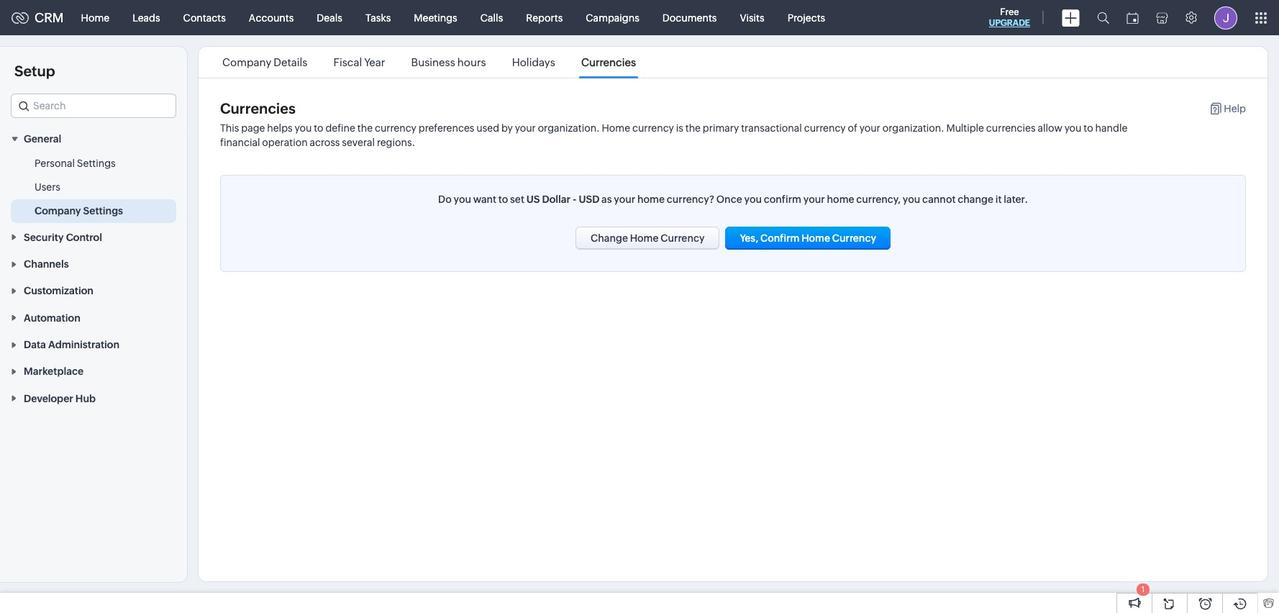 Task type: locate. For each thing, give the bounding box(es) containing it.
to up across
[[314, 122, 324, 134]]

meetings
[[414, 12, 458, 23]]

fiscal
[[334, 56, 362, 68]]

your right of
[[860, 122, 881, 134]]

settings for company settings
[[83, 205, 123, 217]]

settings for personal settings
[[77, 158, 116, 169]]

multiple
[[947, 122, 985, 134]]

0 vertical spatial currencies
[[581, 56, 636, 68]]

company details link
[[220, 56, 310, 68]]

cannot
[[923, 194, 956, 205]]

settings
[[77, 158, 116, 169], [83, 205, 123, 217]]

several
[[342, 137, 375, 148]]

currency
[[375, 122, 417, 134], [633, 122, 674, 134], [804, 122, 846, 134]]

1 horizontal spatial company
[[222, 56, 272, 68]]

organization. left multiple on the right top
[[883, 122, 945, 134]]

1 horizontal spatial to
[[499, 194, 508, 205]]

company left details
[[222, 56, 272, 68]]

company details
[[222, 56, 308, 68]]

your right confirm
[[804, 194, 825, 205]]

financial
[[220, 137, 260, 148]]

1 vertical spatial settings
[[83, 205, 123, 217]]

to
[[314, 122, 324, 134], [1084, 122, 1094, 134], [499, 194, 508, 205]]

1 horizontal spatial the
[[686, 122, 701, 134]]

marketplace button
[[0, 358, 187, 385]]

documents
[[663, 12, 717, 23]]

currency inside yes, confirm home currency button
[[833, 232, 877, 244]]

later.
[[1004, 194, 1028, 205]]

data administration button
[[0, 331, 187, 358]]

security control
[[24, 232, 102, 243]]

administration
[[48, 339, 120, 351]]

organization. right by
[[538, 122, 600, 134]]

0 horizontal spatial currency
[[375, 122, 417, 134]]

to left handle
[[1084, 122, 1094, 134]]

you up the operation
[[295, 122, 312, 134]]

2 home from the left
[[827, 194, 855, 205]]

currency down currency,
[[833, 232, 877, 244]]

2 the from the left
[[686, 122, 701, 134]]

company for company details
[[222, 56, 272, 68]]

company inside general region
[[35, 205, 81, 217]]

1 horizontal spatial organization.
[[883, 122, 945, 134]]

marketplace
[[24, 366, 84, 377]]

0 horizontal spatial to
[[314, 122, 324, 134]]

list
[[209, 47, 649, 78]]

currencies
[[581, 56, 636, 68], [220, 100, 296, 117]]

home right confirm
[[802, 232, 831, 244]]

yes, confirm home currency
[[740, 232, 877, 244]]

create menu element
[[1054, 0, 1089, 35]]

company settings
[[35, 205, 123, 217]]

currency up regions.
[[375, 122, 417, 134]]

currency left is
[[633, 122, 674, 134]]

confirm
[[761, 232, 800, 244]]

crm link
[[12, 10, 64, 25]]

company down the users
[[35, 205, 81, 217]]

None field
[[11, 94, 176, 118]]

0 horizontal spatial currencies
[[220, 100, 296, 117]]

2 horizontal spatial to
[[1084, 122, 1094, 134]]

0 horizontal spatial the
[[358, 122, 373, 134]]

home right the change
[[630, 232, 659, 244]]

0 horizontal spatial currency
[[661, 232, 705, 244]]

personal
[[35, 158, 75, 169]]

channels button
[[0, 250, 187, 277]]

search element
[[1089, 0, 1119, 35]]

campaigns link
[[575, 0, 651, 35]]

currencies down the campaigns link
[[581, 56, 636, 68]]

your
[[515, 122, 536, 134], [860, 122, 881, 134], [614, 194, 636, 205], [804, 194, 825, 205]]

visits
[[740, 12, 765, 23]]

change
[[958, 194, 994, 205]]

currency down currency?
[[661, 232, 705, 244]]

1 the from the left
[[358, 122, 373, 134]]

1 vertical spatial currencies
[[220, 100, 296, 117]]

home
[[638, 194, 665, 205], [827, 194, 855, 205]]

by
[[502, 122, 513, 134]]

leads
[[133, 12, 160, 23]]

2 currency from the left
[[833, 232, 877, 244]]

hours
[[458, 56, 486, 68]]

home left currency,
[[827, 194, 855, 205]]

to left set
[[499, 194, 508, 205]]

1 currency from the left
[[661, 232, 705, 244]]

holidays link
[[510, 56, 558, 68]]

0 horizontal spatial organization.
[[538, 122, 600, 134]]

you right once
[[745, 194, 762, 205]]

0 horizontal spatial home
[[638, 194, 665, 205]]

0 vertical spatial company
[[222, 56, 272, 68]]

currencies link
[[579, 56, 638, 68]]

home left is
[[602, 122, 631, 134]]

automation
[[24, 312, 80, 324]]

change home currency
[[591, 232, 705, 244]]

1 vertical spatial company
[[35, 205, 81, 217]]

organization.
[[538, 122, 600, 134], [883, 122, 945, 134]]

currency left of
[[804, 122, 846, 134]]

currencies up page in the top of the page
[[220, 100, 296, 117]]

1 horizontal spatial currency
[[633, 122, 674, 134]]

the right is
[[686, 122, 701, 134]]

0 vertical spatial settings
[[77, 158, 116, 169]]

fiscal year link
[[331, 56, 388, 68]]

settings up the security control dropdown button
[[83, 205, 123, 217]]

do
[[438, 194, 452, 205]]

currency inside the change home currency button
[[661, 232, 705, 244]]

home inside this page helps you to define the currency preferences used by your organization. home currency is the primary transactional currency of your organization. multiple currencies allow you to handle financial operation across several regions.
[[602, 122, 631, 134]]

business hours
[[411, 56, 486, 68]]

accounts
[[249, 12, 294, 23]]

confirm
[[764, 194, 802, 205]]

customization button
[[0, 277, 187, 304]]

0 horizontal spatial company
[[35, 205, 81, 217]]

profile element
[[1206, 0, 1247, 35]]

settings down general dropdown button
[[77, 158, 116, 169]]

the up several
[[358, 122, 373, 134]]

deals link
[[305, 0, 354, 35]]

meetings link
[[403, 0, 469, 35]]

business hours link
[[409, 56, 488, 68]]

reports
[[526, 12, 563, 23]]

hub
[[75, 393, 96, 404]]

2 currency from the left
[[633, 122, 674, 134]]

1 horizontal spatial home
[[827, 194, 855, 205]]

1 horizontal spatial currency
[[833, 232, 877, 244]]

currency,
[[857, 194, 901, 205]]

home up change home currency
[[638, 194, 665, 205]]

developer hub
[[24, 393, 96, 404]]

you
[[295, 122, 312, 134], [1065, 122, 1082, 134], [454, 194, 471, 205], [745, 194, 762, 205], [903, 194, 921, 205]]

personal settings
[[35, 158, 116, 169]]

it
[[996, 194, 1002, 205]]

company
[[222, 56, 272, 68], [35, 205, 81, 217]]

operation
[[262, 137, 308, 148]]

projects
[[788, 12, 826, 23]]

2 organization. from the left
[[883, 122, 945, 134]]

2 horizontal spatial currency
[[804, 122, 846, 134]]



Task type: vqa. For each thing, say whether or not it's contained in the screenshot.
bottom manage
no



Task type: describe. For each thing, give the bounding box(es) containing it.
1 organization. from the left
[[538, 122, 600, 134]]

1 currency from the left
[[375, 122, 417, 134]]

accounts link
[[237, 0, 305, 35]]

of
[[848, 122, 858, 134]]

dollar
[[542, 194, 571, 205]]

change home currency button
[[576, 227, 720, 250]]

control
[[66, 232, 102, 243]]

general region
[[0, 152, 187, 223]]

customization
[[24, 285, 94, 297]]

set
[[510, 194, 525, 205]]

is
[[676, 122, 684, 134]]

once
[[717, 194, 743, 205]]

developer hub button
[[0, 385, 187, 412]]

company settings link
[[35, 204, 123, 218]]

page
[[241, 122, 265, 134]]

business
[[411, 56, 455, 68]]

automation button
[[0, 304, 187, 331]]

profile image
[[1215, 6, 1238, 29]]

home right crm at the left top of page
[[81, 12, 110, 23]]

calendar image
[[1127, 12, 1139, 23]]

3 currency from the left
[[804, 122, 846, 134]]

documents link
[[651, 0, 729, 35]]

create menu image
[[1062, 9, 1080, 26]]

fiscal year
[[334, 56, 385, 68]]

users
[[35, 182, 60, 193]]

general
[[24, 133, 61, 145]]

security
[[24, 232, 64, 243]]

yes,
[[740, 232, 759, 244]]

security control button
[[0, 223, 187, 250]]

as
[[602, 194, 612, 205]]

year
[[364, 56, 385, 68]]

your right by
[[515, 122, 536, 134]]

logo image
[[12, 12, 29, 23]]

this
[[220, 122, 239, 134]]

holidays
[[512, 56, 556, 68]]

list containing company details
[[209, 47, 649, 78]]

primary
[[703, 122, 739, 134]]

leads link
[[121, 0, 172, 35]]

details
[[274, 56, 308, 68]]

change
[[591, 232, 628, 244]]

1 home from the left
[[638, 194, 665, 205]]

calls link
[[469, 0, 515, 35]]

contacts
[[183, 12, 226, 23]]

preferences
[[419, 122, 475, 134]]

yes, confirm home currency button
[[726, 227, 891, 250]]

transactional
[[741, 122, 802, 134]]

setup
[[14, 63, 55, 79]]

allow
[[1038, 122, 1063, 134]]

you right allow
[[1065, 122, 1082, 134]]

1 horizontal spatial currencies
[[581, 56, 636, 68]]

contacts link
[[172, 0, 237, 35]]

visits link
[[729, 0, 776, 35]]

tasks link
[[354, 0, 403, 35]]

help
[[1225, 103, 1247, 114]]

free upgrade
[[990, 6, 1031, 28]]

users link
[[35, 180, 60, 195]]

us
[[527, 194, 540, 205]]

calls
[[481, 12, 503, 23]]

search image
[[1098, 12, 1110, 24]]

handle
[[1096, 122, 1128, 134]]

-
[[573, 194, 577, 205]]

across
[[310, 137, 340, 148]]

general button
[[0, 125, 187, 152]]

home link
[[70, 0, 121, 35]]

want
[[473, 194, 497, 205]]

data
[[24, 339, 46, 351]]

usd
[[579, 194, 600, 205]]

crm
[[35, 10, 64, 25]]

currency?
[[667, 194, 715, 205]]

your right 'as'
[[614, 194, 636, 205]]

deals
[[317, 12, 343, 23]]

company for company settings
[[35, 205, 81, 217]]

currencies
[[987, 122, 1036, 134]]

upgrade
[[990, 18, 1031, 28]]

reports link
[[515, 0, 575, 35]]

Search text field
[[12, 94, 176, 117]]

you right "do"
[[454, 194, 471, 205]]

data administration
[[24, 339, 120, 351]]

tasks
[[366, 12, 391, 23]]

you left cannot
[[903, 194, 921, 205]]

channels
[[24, 258, 69, 270]]

define
[[326, 122, 356, 134]]

personal settings link
[[35, 156, 116, 171]]

used
[[477, 122, 500, 134]]

1
[[1142, 585, 1145, 594]]

helps
[[267, 122, 293, 134]]



